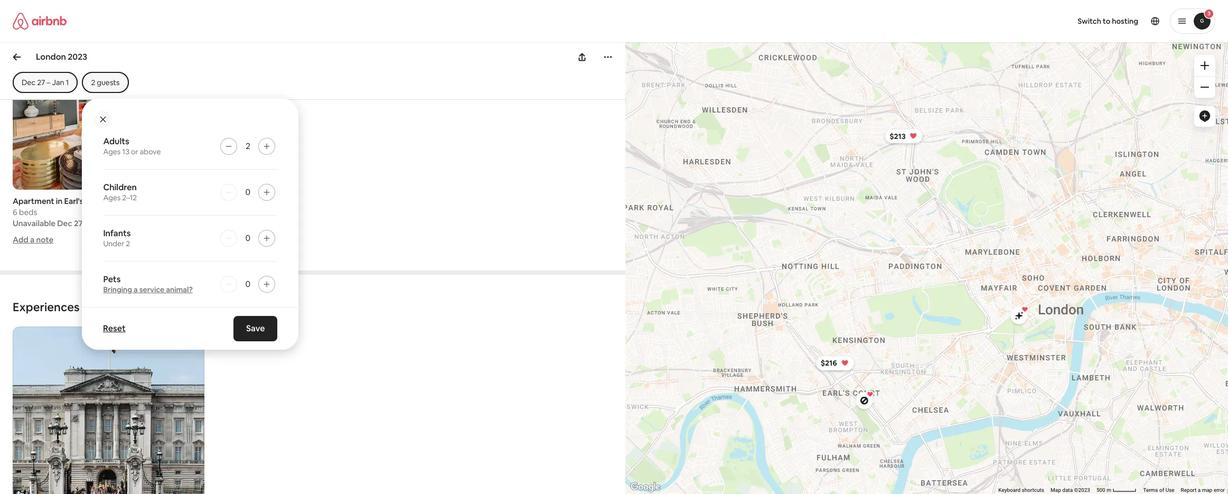 Task type: vqa. For each thing, say whether or not it's contained in the screenshot.
Note
yes



Task type: describe. For each thing, give the bounding box(es) containing it.
profile element
[[627, 0, 1216, 42]]

report
[[1182, 487, 1197, 493]]

reset button
[[98, 318, 131, 339]]

report a map error
[[1182, 487, 1226, 493]]

unsave this experience image
[[183, 335, 195, 348]]

service
[[139, 285, 164, 294]]

report a map error link
[[1182, 487, 1226, 493]]

dialog containing adults
[[82, 98, 299, 350]]

2 inside infants under 2
[[126, 239, 130, 248]]

map
[[1051, 487, 1062, 493]]

google image
[[628, 480, 663, 494]]

0 for children
[[246, 187, 251, 198]]

13
[[122, 147, 130, 156]]

ages for adults
[[103, 147, 121, 156]]

keyboard shortcuts button
[[999, 487, 1045, 494]]

children ages 2–12
[[103, 182, 137, 202]]

2 guests
[[91, 78, 120, 87]]

google map
including 3 saved stays. region
[[507, 31, 1229, 494]]

apartment in earl's court 6 beds unavailable dec 27 – jan 1
[[13, 196, 109, 228]]

$216 button
[[816, 356, 855, 370]]

2 for 2 guests
[[91, 78, 95, 87]]

–
[[84, 218, 88, 228]]

$213
[[890, 131, 906, 141]]

0 for infants
[[246, 233, 251, 244]]

bringing
[[103, 285, 132, 294]]

infants under 2
[[103, 228, 131, 248]]

infants
[[103, 228, 131, 239]]

save button
[[234, 316, 278, 341]]

in
[[56, 196, 63, 206]]

$213 button
[[885, 128, 923, 143]]

1
[[105, 218, 109, 228]]

27
[[74, 218, 83, 228]]

experiences
[[13, 300, 80, 315]]

6
[[13, 207, 17, 217]]

terms
[[1144, 487, 1159, 493]]

data
[[1063, 487, 1073, 493]]

pets
[[103, 274, 121, 285]]

zoom in image
[[1201, 61, 1210, 70]]

apartment
[[13, 196, 54, 206]]

of
[[1160, 487, 1165, 493]]

map data ©2023
[[1051, 487, 1091, 493]]



Task type: locate. For each thing, give the bounding box(es) containing it.
0 horizontal spatial a
[[30, 235, 34, 245]]

add a note button
[[13, 235, 53, 245]]

ages inside 'children ages 2–12'
[[103, 193, 121, 202]]

a inside pets bringing a service animal?
[[134, 285, 138, 294]]

1 horizontal spatial a
[[134, 285, 138, 294]]

1 vertical spatial 2
[[246, 141, 250, 152]]

1 vertical spatial a
[[134, 285, 138, 294]]

500 m button
[[1094, 487, 1141, 494]]

add a place to the map image
[[1199, 110, 1212, 123]]

0 for pets
[[246, 279, 251, 290]]

1 vertical spatial 0
[[246, 233, 251, 244]]

$216
[[821, 358, 837, 368]]

error
[[1215, 487, 1226, 493]]

or
[[131, 147, 138, 156]]

a left service
[[134, 285, 138, 294]]

beds
[[19, 207, 37, 217]]

unavailable
[[13, 218, 56, 228]]

0
[[246, 187, 251, 198], [246, 233, 251, 244], [246, 279, 251, 290]]

500
[[1097, 487, 1106, 493]]

a
[[30, 235, 34, 245], [134, 285, 138, 294], [1199, 487, 1201, 493]]

court
[[85, 196, 107, 206]]

m
[[1107, 487, 1112, 493]]

adults ages 13 or above
[[103, 136, 161, 156]]

terms of use
[[1144, 487, 1175, 493]]

3 0 from the top
[[246, 279, 251, 290]]

0 vertical spatial a
[[30, 235, 34, 245]]

2 vertical spatial 2
[[126, 239, 130, 248]]

a for report
[[1199, 487, 1201, 493]]

2 ages from the top
[[103, 193, 121, 202]]

ages for children
[[103, 193, 121, 202]]

1 0 from the top
[[246, 187, 251, 198]]

2 0 from the top
[[246, 233, 251, 244]]

keyboard
[[999, 487, 1021, 493]]

above
[[140, 147, 161, 156]]

a right add
[[30, 235, 34, 245]]

2 horizontal spatial 2
[[246, 141, 250, 152]]

save
[[246, 323, 265, 334]]

adults
[[103, 136, 129, 147]]

2
[[91, 78, 95, 87], [246, 141, 250, 152], [126, 239, 130, 248]]

use
[[1166, 487, 1175, 493]]

2 vertical spatial 0
[[246, 279, 251, 290]]

note
[[36, 235, 53, 245]]

add a note
[[13, 235, 53, 245]]

2 guests button
[[82, 72, 129, 93]]

group
[[13, 8, 204, 190]]

dec
[[57, 218, 72, 228]]

2 inside 'dropdown button'
[[91, 78, 95, 87]]

pets bringing a service animal?
[[103, 274, 193, 294]]

0 vertical spatial 2
[[91, 78, 95, 87]]

1 vertical spatial ages
[[103, 193, 121, 202]]

ages left 2–12
[[103, 193, 121, 202]]

2 vertical spatial a
[[1199, 487, 1201, 493]]

2 horizontal spatial a
[[1199, 487, 1201, 493]]

under
[[103, 239, 124, 248]]

bringing a service animal? button
[[103, 285, 193, 294]]

terms of use link
[[1144, 487, 1175, 493]]

animal?
[[166, 285, 193, 294]]

500 m
[[1097, 487, 1113, 493]]

1 horizontal spatial 2
[[126, 239, 130, 248]]

0 vertical spatial ages
[[103, 147, 121, 156]]

1 ages from the top
[[103, 147, 121, 156]]

a for add
[[30, 235, 34, 245]]

0 vertical spatial 0
[[246, 187, 251, 198]]

shortcuts
[[1022, 487, 1045, 493]]

ages
[[103, 147, 121, 156], [103, 193, 121, 202]]

a left map
[[1199, 487, 1201, 493]]

earl's
[[64, 196, 84, 206]]

dialog
[[82, 98, 299, 350]]

0 horizontal spatial 2
[[91, 78, 95, 87]]

jan
[[90, 218, 103, 228]]

ages left 13
[[103, 147, 121, 156]]

2–12
[[122, 193, 137, 202]]

2 for 2
[[246, 141, 250, 152]]

ages inside adults ages 13 or above
[[103, 147, 121, 156]]

keyboard shortcuts
[[999, 487, 1045, 493]]

guests
[[97, 78, 120, 87]]

zoom out image
[[1201, 83, 1210, 91]]

map
[[1203, 487, 1213, 493]]

©2023
[[1075, 487, 1091, 493]]

children
[[103, 182, 137, 193]]

add
[[13, 235, 28, 245]]

reset
[[103, 323, 126, 334]]



